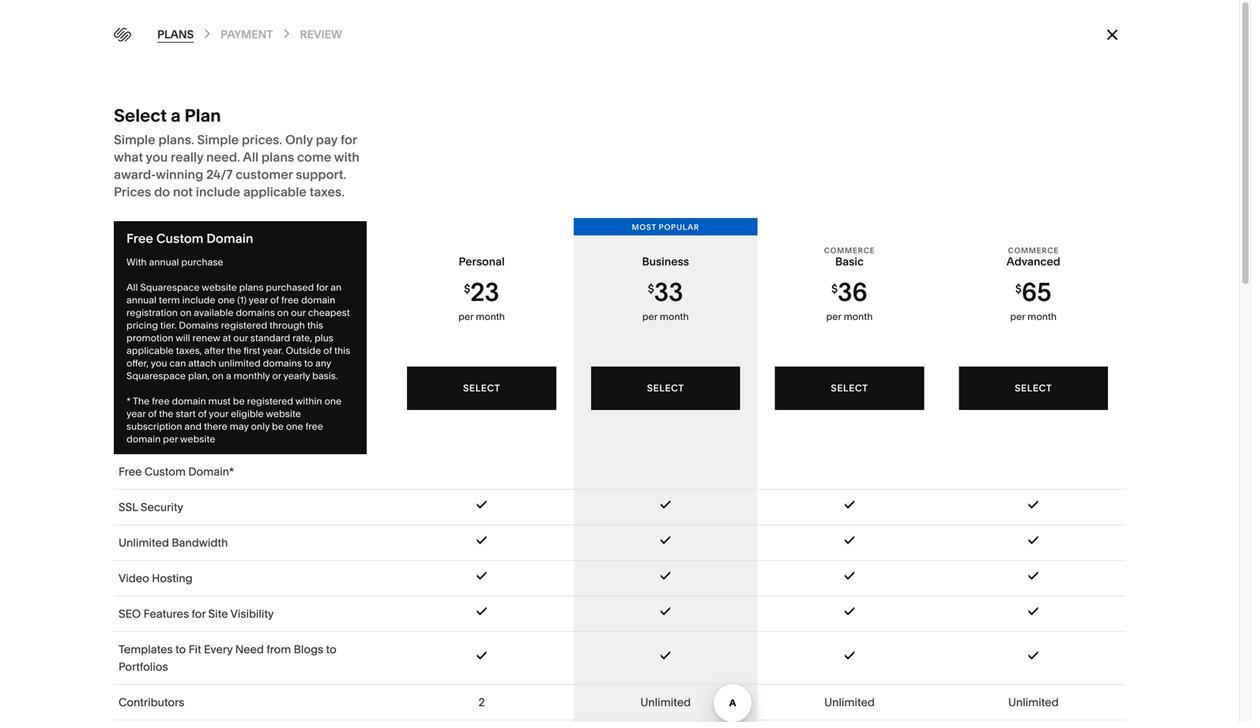 Task type: locate. For each thing, give the bounding box(es) containing it.
1 vertical spatial pay
[[140, 299, 158, 312]]

2 select button from the left
[[591, 367, 741, 410]]

out
[[689, 694, 706, 708]]

0 vertical spatial pay
[[140, 255, 158, 268]]

$ down advanced at the right
[[1016, 282, 1022, 296]]

4 per from the left
[[1011, 311, 1026, 323]]

select button
[[407, 367, 557, 410], [591, 367, 741, 410], [775, 367, 925, 410], [959, 367, 1109, 410]]

$ inside $ 65 per month
[[1016, 282, 1022, 296]]

plans.
[[159, 132, 194, 147]]

templates to fit every need from blogs to portfolios
[[119, 643, 337, 674]]

1 horizontal spatial simple
[[197, 132, 239, 147]]

come
[[297, 149, 332, 165]]

for inside select a plan simple plans. simple prices. only pay for what you really need. all plans come with award-winning 24/7 customer support. prices do not include applicable taxes.
[[341, 132, 357, 147]]

to left get
[[607, 694, 618, 708]]

chevron large right light icon image left edit
[[201, 27, 214, 40]]

month inside $ 65 per month
[[1028, 311, 1057, 323]]

per inside $ 23 per month
[[459, 311, 474, 323]]

monthly
[[161, 299, 204, 312]]

domain*
[[188, 465, 234, 479]]

4 select button from the left
[[959, 367, 1109, 410]]

$ inside $ 36 per month
[[832, 282, 838, 296]]

to left fit
[[176, 643, 186, 657]]

2 chevron large right light icon image from the left
[[280, 27, 293, 40]]

to right blogs
[[326, 643, 337, 657]]

chevron large right light icon image
[[201, 27, 214, 40], [280, 27, 293, 40]]

4 $ from the left
[[1016, 282, 1022, 296]]

1 per from the left
[[459, 311, 474, 323]]

month down 33
[[660, 311, 689, 323]]

per inside $ 33 per month
[[643, 311, 658, 323]]

hosting
[[152, 572, 193, 586]]

1 simple from the left
[[114, 132, 156, 147]]

most
[[632, 223, 657, 232]]

to inside pay annually (save up to 30%)
[[188, 272, 198, 286]]

need
[[235, 643, 264, 657]]

pay inside pay annually (save up to 30%)
[[140, 255, 158, 268]]

select
[[114, 105, 167, 126], [463, 383, 501, 394], [647, 383, 685, 394], [831, 383, 869, 394], [1015, 383, 1053, 394]]

commerce for 36
[[825, 246, 875, 255]]

$ inside $ 23 per month
[[464, 282, 471, 296]]

1 horizontal spatial commerce
[[1009, 246, 1060, 255]]

do
[[154, 184, 170, 200]]

0 horizontal spatial chevron large right light icon image
[[201, 27, 214, 40]]

$ for 33
[[648, 282, 655, 296]]

2 commerce from the left
[[1009, 246, 1060, 255]]

month inside $ 36 per month
[[844, 311, 873, 323]]

portfolios
[[119, 661, 168, 674]]

simple up what
[[114, 132, 156, 147]]

for
[[341, 132, 357, 147], [192, 608, 206, 621]]

$ 23 per month
[[459, 277, 505, 323]]

per for 65
[[1011, 311, 1026, 323]]

month down "36"
[[844, 311, 873, 323]]

edit button
[[210, 20, 253, 49]]

you
[[146, 149, 168, 165]]

0 horizontal spatial commerce
[[825, 246, 875, 255]]

simple
[[114, 132, 156, 147], [197, 132, 239, 147]]

site
[[208, 608, 228, 621]]

2 pay from the top
[[140, 299, 158, 312]]

1 vertical spatial for
[[192, 608, 206, 621]]

plans
[[262, 149, 294, 165]]

trial
[[432, 694, 452, 708]]

commerce up "36"
[[825, 246, 875, 255]]

3 month from the left
[[844, 311, 873, 323]]

per down 23
[[459, 311, 474, 323]]

days.
[[504, 694, 531, 708]]

every
[[204, 643, 233, 657]]

0 horizontal spatial simple
[[114, 132, 156, 147]]

visibility
[[231, 608, 274, 621]]

commerce inside commerce advanced
[[1009, 246, 1060, 255]]

$ inside $ 33 per month
[[648, 282, 655, 296]]

to right 'up'
[[188, 272, 198, 286]]

3 $ from the left
[[832, 282, 838, 296]]

business
[[642, 255, 690, 268]]

$
[[464, 282, 471, 296], [648, 282, 655, 296], [832, 282, 838, 296], [1016, 282, 1022, 296]]

per
[[459, 311, 474, 323], [643, 311, 658, 323], [827, 311, 842, 323], [1011, 311, 1026, 323]]

select for 65
[[1015, 383, 1053, 394]]

3 per from the left
[[827, 311, 842, 323]]

core
[[119, 445, 143, 455]]

1 horizontal spatial for
[[341, 132, 357, 147]]

up
[[171, 272, 185, 286]]

video
[[119, 572, 149, 586]]

month inside $ 23 per month
[[476, 311, 505, 323]]

unlimited
[[119, 537, 169, 550], [641, 696, 691, 710], [825, 696, 875, 710], [1009, 696, 1059, 710]]

per for 23
[[459, 311, 474, 323]]

pay
[[140, 255, 158, 268], [140, 299, 158, 312]]

bandwidth
[[172, 537, 228, 550]]

a
[[171, 105, 181, 126]]

support.
[[296, 167, 347, 182]]

30%)
[[201, 272, 226, 286]]

seo
[[119, 608, 141, 621]]

per inside $ 36 per month
[[827, 311, 842, 323]]

1 $ from the left
[[464, 282, 471, 296]]

per down 33
[[643, 311, 658, 323]]

$ down personal
[[464, 282, 471, 296]]

2 $ from the left
[[648, 282, 655, 296]]

1 commerce from the left
[[825, 246, 875, 255]]

pay annually (save up to 30%)
[[140, 255, 226, 286]]

pay down "(save"
[[140, 299, 158, 312]]

commerce up 65
[[1009, 246, 1060, 255]]

simple up 'need.'
[[197, 132, 239, 147]]

per for 33
[[643, 311, 658, 323]]

pay up "(save"
[[140, 255, 158, 268]]

$ down basic on the right of page
[[832, 282, 838, 296]]

review button
[[300, 27, 342, 43]]

1 horizontal spatial chevron large right light icon image
[[280, 27, 293, 40]]

from
[[267, 643, 291, 657]]

select a plan simple plans. simple prices. only pay for what you really need. all plans come with award-winning 24/7 customer support. prices do not include applicable taxes.
[[114, 105, 360, 200]]

month inside $ 33 per month
[[660, 311, 689, 323]]

popular
[[659, 223, 700, 232]]

advanced
[[1007, 255, 1061, 268]]

4 month from the left
[[1028, 311, 1057, 323]]

chevron large right light icon image left review
[[280, 27, 293, 40]]

(save
[[140, 272, 169, 286]]

now
[[583, 694, 605, 708]]

pay for pay annually (save up to 30%)
[[140, 255, 158, 268]]

commerce basic
[[825, 246, 875, 268]]

upgrade
[[534, 694, 580, 708]]

of
[[709, 694, 719, 708]]

edit
[[220, 28, 242, 40]]

security
[[141, 501, 183, 514]]

1 month from the left
[[476, 311, 505, 323]]

review
[[300, 28, 342, 41]]

per inside $ 65 per month
[[1011, 311, 1026, 323]]

month down 65
[[1028, 311, 1057, 323]]

$ down "business"
[[648, 282, 655, 296]]

blogs
[[294, 643, 324, 657]]

ends
[[454, 694, 480, 708]]

$ 33 per month
[[643, 277, 689, 323]]

unlimited bandwidth
[[119, 537, 228, 550]]

per down 65
[[1011, 311, 1026, 323]]

only
[[285, 132, 313, 147]]

1 chevron large right light icon image from the left
[[201, 27, 214, 40]]

per down "36"
[[827, 311, 842, 323]]

turtle
[[87, 626, 113, 637]]

2 per from the left
[[643, 311, 658, 323]]

month down 23
[[476, 311, 505, 323]]

month for 33
[[660, 311, 689, 323]]

not
[[173, 184, 193, 200]]

for up with
[[341, 132, 357, 147]]

month for 36
[[844, 311, 873, 323]]

2 month from the left
[[660, 311, 689, 323]]

free custom domain*
[[119, 465, 234, 479]]

plan
[[185, 105, 221, 126]]

0 vertical spatial for
[[341, 132, 357, 147]]

ssl security
[[119, 501, 183, 514]]

3 select button from the left
[[775, 367, 925, 410]]

month
[[476, 311, 505, 323], [660, 311, 689, 323], [844, 311, 873, 323], [1028, 311, 1057, 323]]

for left site
[[192, 608, 206, 621]]

1 pay from the top
[[140, 255, 158, 268]]



Task type: vqa. For each thing, say whether or not it's contained in the screenshot.
out
yes



Task type: describe. For each thing, give the bounding box(es) containing it.
23
[[471, 277, 500, 308]]

in
[[483, 694, 492, 708]]

$ for 65
[[1016, 282, 1022, 296]]

pay monthly
[[140, 299, 204, 312]]

squarespace logo image
[[114, 26, 131, 43]]

commerce for 65
[[1009, 246, 1060, 255]]

month for 65
[[1028, 311, 1057, 323]]

prices
[[114, 184, 151, 200]]

chevron large right light icon image for payment
[[201, 27, 214, 40]]

1 select button from the left
[[407, 367, 557, 410]]

36
[[838, 277, 868, 308]]

terryturtle85@gmail.com
[[63, 638, 173, 650]]

award-
[[114, 167, 156, 182]]

65
[[1022, 277, 1052, 308]]

$ for 36
[[832, 282, 838, 296]]

select button for 65
[[959, 367, 1109, 410]]

personal
[[459, 255, 505, 268]]

$ for 23
[[464, 282, 471, 296]]

annually
[[161, 255, 205, 268]]

select button for 36
[[775, 367, 925, 410]]

select button for 33
[[591, 367, 741, 410]]

fit
[[189, 643, 201, 657]]

get
[[620, 694, 638, 708]]

chevron large right light icon image for review
[[280, 27, 293, 40]]

month for 23
[[476, 311, 505, 323]]

most
[[660, 694, 686, 708]]

the
[[640, 694, 657, 708]]

plans button
[[157, 27, 194, 43]]

terry turtle terryturtle85@gmail.com
[[63, 626, 173, 650]]

most popular
[[632, 223, 700, 232]]

close image
[[1104, 26, 1122, 43]]

pay
[[316, 132, 338, 147]]

payment
[[221, 28, 273, 41]]

$ 36 per month
[[827, 277, 873, 323]]

5
[[495, 694, 501, 708]]

your
[[721, 694, 744, 708]]

taxes.
[[310, 184, 345, 200]]

include
[[196, 184, 240, 200]]

video hosting
[[119, 572, 193, 586]]

select for 36
[[831, 383, 869, 394]]

2
[[479, 696, 485, 710]]

need.
[[206, 149, 240, 165]]

your
[[406, 694, 429, 708]]

prices.
[[242, 132, 282, 147]]

winning
[[156, 167, 203, 182]]

basic
[[836, 255, 864, 268]]

what
[[114, 149, 143, 165]]

per for 36
[[827, 311, 842, 323]]

checkout navigation navigation
[[157, 26, 1100, 44]]

with
[[334, 149, 360, 165]]

free
[[119, 465, 142, 479]]

features
[[144, 608, 189, 621]]

0 horizontal spatial for
[[192, 608, 206, 621]]

custom
[[145, 465, 186, 479]]

your trial ends in 5 days. upgrade now to get the most out of your site.
[[406, 694, 768, 708]]

$ 65 per month
[[1011, 277, 1057, 323]]

payment button
[[221, 27, 273, 43]]

plans
[[157, 28, 194, 41]]

all
[[243, 149, 259, 165]]

33
[[655, 277, 684, 308]]

2 simple from the left
[[197, 132, 239, 147]]

seo features for site visibility
[[119, 608, 274, 621]]

templates
[[119, 643, 173, 657]]

contributors
[[119, 696, 184, 710]]

select inside select a plan simple plans. simple prices. only pay for what you really need. all plans come with award-winning 24/7 customer support. prices do not include applicable taxes.
[[114, 105, 167, 126]]

applicable
[[243, 184, 307, 200]]

customer
[[236, 167, 293, 182]]

commerce advanced
[[1007, 246, 1061, 268]]

ssl
[[119, 501, 138, 514]]

site.
[[747, 694, 768, 708]]

24/7
[[206, 167, 233, 182]]

terry
[[63, 626, 86, 637]]

pay for pay monthly
[[140, 299, 158, 312]]

select for 33
[[647, 383, 685, 394]]

really
[[171, 149, 203, 165]]



